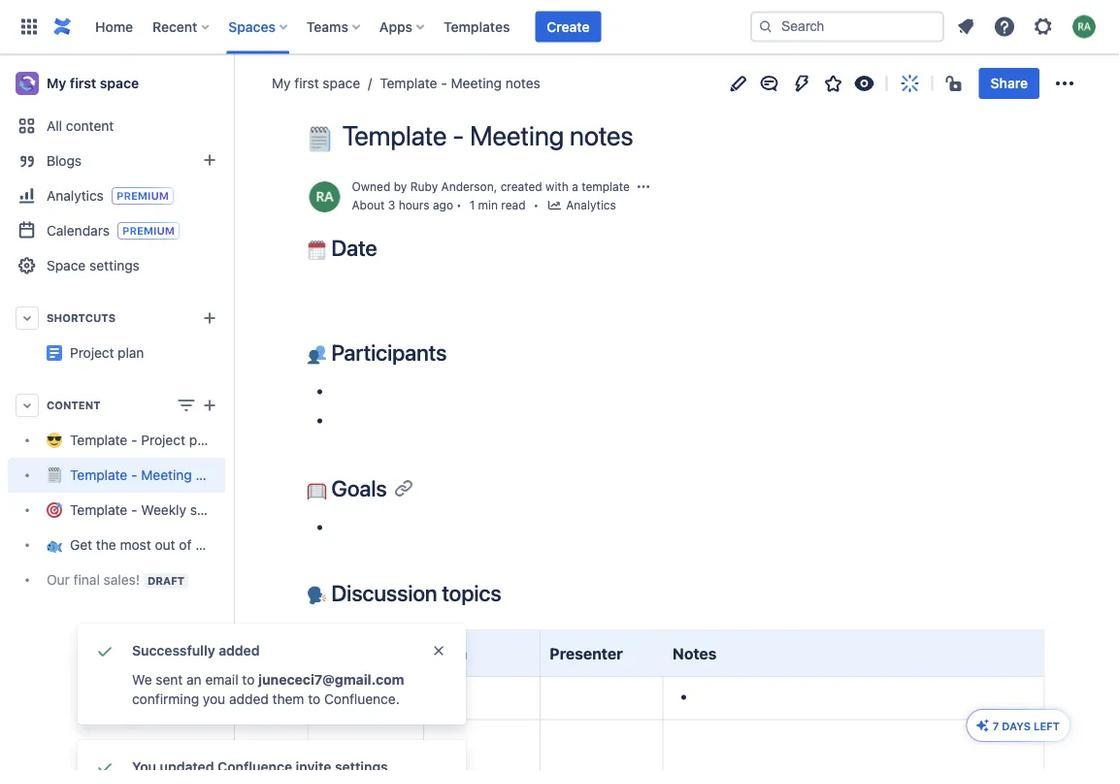 Task type: describe. For each thing, give the bounding box(es) containing it.
premium image for analytics
[[111, 187, 174, 205]]

add shortcut image
[[198, 307, 221, 330]]

2 my from the left
[[272, 75, 291, 91]]

with a template button
[[546, 178, 630, 195]]

spaces button
[[223, 11, 295, 42]]

template - project plan link
[[8, 423, 225, 458]]

1 vertical spatial template - meeting notes
[[342, 119, 633, 151]]

global element
[[12, 0, 746, 54]]

1
[[469, 199, 475, 212]]

7 days left
[[993, 720, 1060, 733]]

recent button
[[147, 11, 217, 42]]

meeting inside space element
[[141, 467, 192, 483]]

success image
[[93, 640, 116, 663]]

0 horizontal spatial space
[[100, 75, 139, 91]]

:calendar_spiral: image
[[307, 241, 327, 260]]

added inside we sent an email to junececi7@gmail.com confirming you added them to confluence.
[[229, 692, 269, 708]]

my first space inside space element
[[47, 75, 139, 91]]

my inside space element
[[47, 75, 66, 91]]

item
[[434, 645, 467, 663]]

hours
[[399, 199, 430, 212]]

:calendar_spiral: image
[[307, 241, 327, 260]]

manage page ownership image
[[636, 179, 651, 194]]

templates
[[444, 18, 510, 34]]

teams
[[307, 18, 348, 34]]

Search field
[[750, 11, 944, 42]]

0 vertical spatial template - meeting notes
[[380, 75, 540, 91]]

premium image for calendars
[[117, 222, 180, 240]]

shortcuts button
[[8, 301, 225, 336]]

stop watching image
[[853, 72, 876, 95]]

calendars
[[47, 222, 110, 238]]

0 horizontal spatial project
[[70, 345, 114, 361]]

change view image
[[175, 394, 198, 417]]

settings
[[89, 258, 140, 274]]

spaces
[[228, 18, 276, 34]]

the
[[96, 537, 116, 553]]

template - meeting notes inside space element
[[70, 467, 231, 483]]

1 horizontal spatial project
[[141, 432, 185, 448]]

share
[[991, 75, 1028, 91]]

2 horizontal spatial space
[[323, 75, 360, 91]]

your profile and preferences image
[[1073, 15, 1096, 38]]

templates link
[[438, 11, 516, 42]]

notes inside space element
[[196, 467, 231, 483]]

0 vertical spatial added
[[219, 643, 260, 659]]

project plan link down shortcuts dropdown button
[[70, 345, 144, 361]]

7
[[993, 720, 999, 733]]

help icon image
[[993, 15, 1016, 38]]

dismiss image
[[431, 644, 447, 659]]

copy image for participants
[[445, 341, 468, 364]]

share button
[[979, 68, 1040, 99]]

project plan link up change view icon
[[8, 336, 300, 371]]

teams button
[[301, 11, 368, 42]]

confirming
[[132, 692, 199, 708]]

analytics inside button
[[566, 199, 616, 212]]

:busts_in_silhouette: image
[[307, 346, 327, 365]]

content
[[66, 118, 114, 134]]

topics
[[442, 581, 501, 607]]

get the most out of your team space link
[[8, 528, 299, 563]]

draft
[[148, 575, 185, 588]]

about 3 hours ago
[[352, 199, 453, 212]]

create a page image
[[198, 394, 221, 417]]

ruby anderson link
[[410, 180, 494, 193]]

a
[[572, 180, 578, 193]]

space element
[[0, 54, 300, 772]]

min
[[478, 199, 498, 212]]

all
[[47, 118, 62, 134]]

banner containing home
[[0, 0, 1119, 54]]

content
[[47, 399, 100, 412]]

2 first from the left
[[294, 75, 319, 91]]

recent
[[152, 18, 197, 34]]

ruby
[[410, 180, 438, 193]]

junececi7@gmail.com
[[258, 672, 404, 688]]

report
[[232, 502, 271, 518]]

- for the template - project plan link
[[131, 432, 137, 448]]

0 horizontal spatial my first space link
[[8, 64, 225, 103]]

template down the template - project plan link
[[70, 467, 127, 483]]

1 vertical spatial meeting
[[470, 119, 564, 151]]

confluence.
[[324, 692, 400, 708]]

date
[[327, 235, 377, 261]]

space settings
[[47, 258, 140, 274]]

analytics inside 'link'
[[47, 187, 104, 203]]

edit this page image
[[727, 72, 750, 95]]

email
[[205, 672, 238, 688]]

:speaking_head: image
[[307, 587, 327, 606]]

home link
[[89, 11, 139, 42]]

- up the ruby anderson link
[[452, 119, 464, 151]]

goals
[[327, 476, 387, 502]]

1 vertical spatial to
[[308, 692, 321, 708]]

template - weekly status report link
[[8, 493, 271, 528]]

an
[[186, 672, 202, 688]]

ago
[[433, 199, 453, 212]]

apps
[[379, 18, 413, 34]]

confluence image
[[50, 15, 74, 38]]

we sent an email to junececi7@gmail.com confirming you added them to confluence.
[[132, 672, 404, 708]]

tree inside space element
[[8, 423, 299, 598]]

blogs link
[[8, 144, 225, 179]]

1 horizontal spatial project plan
[[225, 337, 300, 353]]

more actions image
[[1053, 72, 1076, 95]]

our final sales! draft
[[47, 572, 185, 588]]

successfully
[[132, 643, 215, 659]]

template - weekly status report
[[70, 502, 271, 518]]

copy image for goals
[[387, 477, 410, 500]]

get
[[70, 537, 92, 553]]

you
[[203, 692, 225, 708]]

1 vertical spatial notes
[[570, 119, 633, 151]]

about
[[352, 199, 385, 212]]

0 vertical spatial notes
[[505, 75, 540, 91]]

weekly
[[141, 502, 186, 518]]

,
[[494, 180, 497, 193]]



Task type: vqa. For each thing, say whether or not it's contained in the screenshot.
"1 min read"
yes



Task type: locate. For each thing, give the bounding box(es) containing it.
template - meeting notes link down template - project plan
[[8, 458, 231, 493]]

template down apps popup button at left
[[380, 75, 437, 91]]

0 horizontal spatial first
[[70, 75, 96, 91]]

template
[[380, 75, 437, 91], [342, 119, 447, 151], [70, 432, 127, 448], [70, 467, 127, 483], [70, 502, 127, 518]]

automation menu button icon image
[[791, 72, 814, 95]]

1 horizontal spatial space
[[262, 537, 299, 553]]

premium image down the blogs link
[[111, 187, 174, 205]]

1 horizontal spatial copy image
[[499, 582, 523, 605]]

analytics
[[47, 187, 104, 203], [566, 199, 616, 212]]

plan
[[273, 337, 300, 353], [118, 345, 144, 361], [189, 432, 216, 448]]

0 vertical spatial copy image
[[375, 236, 399, 259]]

template - meeting notes up owned by ruby anderson , created with a template
[[342, 119, 633, 151]]

my right the collapse sidebar image
[[272, 75, 291, 91]]

meeting up weekly
[[141, 467, 192, 483]]

ruby anderson image
[[309, 182, 340, 213]]

my first space up content
[[47, 75, 139, 91]]

1 horizontal spatial copy image
[[445, 341, 468, 364]]

0 horizontal spatial project plan
[[70, 345, 144, 361]]

analytics up calendars
[[47, 187, 104, 203]]

7 days left button
[[968, 711, 1070, 742]]

0 horizontal spatial my first space
[[47, 75, 139, 91]]

calendars link
[[8, 214, 225, 248]]

my first space link up all content link
[[8, 64, 225, 103]]

final
[[73, 572, 100, 588]]

read
[[501, 199, 526, 212]]

0 horizontal spatial plan
[[118, 345, 144, 361]]

copy image for discussion topics
[[499, 582, 523, 605]]

- left weekly
[[131, 502, 137, 518]]

copy image
[[387, 477, 410, 500], [499, 582, 523, 605]]

participants
[[327, 340, 447, 366]]

1 horizontal spatial my
[[272, 75, 291, 91]]

copy image for date
[[375, 236, 399, 259]]

shortcuts
[[47, 312, 116, 325]]

space settings link
[[8, 248, 225, 283]]

project down change view icon
[[141, 432, 185, 448]]

0 horizontal spatial analytics
[[47, 187, 104, 203]]

star image
[[822, 72, 845, 95]]

template - meeting notes
[[380, 75, 540, 91], [342, 119, 633, 151], [70, 467, 231, 483]]

home
[[95, 18, 133, 34]]

project plan
[[225, 337, 300, 353], [70, 345, 144, 361]]

template down content 'dropdown button'
[[70, 432, 127, 448]]

template up the
[[70, 502, 127, 518]]

notes
[[505, 75, 540, 91], [570, 119, 633, 151], [196, 467, 231, 483]]

1 horizontal spatial analytics
[[566, 199, 616, 212]]

all content
[[47, 118, 114, 134]]

2 horizontal spatial plan
[[273, 337, 300, 353]]

premium image down "analytics" 'link'
[[117, 222, 180, 240]]

1 first from the left
[[70, 75, 96, 91]]

my first space link down "teams"
[[272, 74, 360, 93]]

all content link
[[8, 109, 225, 144]]

2 horizontal spatial notes
[[570, 119, 633, 151]]

create a blog image
[[198, 149, 221, 172]]

my first space link
[[8, 64, 225, 103], [272, 74, 360, 93]]

1 my from the left
[[47, 75, 66, 91]]

project down 'shortcuts'
[[70, 345, 114, 361]]

blogs
[[47, 153, 82, 169]]

confluence image
[[50, 15, 74, 38]]

discussion
[[331, 581, 437, 607]]

premium image inside "analytics" 'link'
[[111, 187, 174, 205]]

notes up template
[[570, 119, 633, 151]]

to down 'junececi7@gmail.com'
[[308, 692, 321, 708]]

collapse sidebar image
[[212, 64, 254, 103]]

out
[[155, 537, 175, 553]]

left
[[1034, 720, 1060, 733]]

appswitcher icon image
[[17, 15, 41, 38]]

status
[[190, 502, 229, 518]]

1 vertical spatial added
[[229, 692, 269, 708]]

2 horizontal spatial project
[[225, 337, 270, 353]]

presenter
[[550, 645, 623, 663]]

1 vertical spatial copy image
[[445, 341, 468, 364]]

0 horizontal spatial notes
[[196, 467, 231, 483]]

analytics link
[[8, 179, 225, 214]]

0 vertical spatial template - meeting notes link
[[360, 74, 540, 93]]

:notepad_spiral: image
[[307, 127, 332, 152], [307, 127, 332, 152]]

premium image inside calendars link
[[117, 222, 180, 240]]

:busts_in_silhouette: image
[[307, 346, 327, 365]]

2 vertical spatial template - meeting notes
[[70, 467, 231, 483]]

project plan down shortcuts dropdown button
[[70, 345, 144, 361]]

our
[[47, 572, 70, 588]]

to right email
[[242, 672, 255, 688]]

1 horizontal spatial my first space
[[272, 75, 360, 91]]

my first space down "teams"
[[272, 75, 360, 91]]

sent
[[156, 672, 183, 688]]

we
[[132, 672, 152, 688]]

template - meeting notes link inside space element
[[8, 458, 231, 493]]

plan down create a page icon
[[189, 432, 216, 448]]

quick summary image
[[899, 72, 922, 95]]

1 horizontal spatial plan
[[189, 432, 216, 448]]

my
[[47, 75, 66, 91], [272, 75, 291, 91]]

project
[[225, 337, 270, 353], [70, 345, 114, 361], [141, 432, 185, 448]]

notes up status
[[196, 467, 231, 483]]

notes down the 'create' link
[[505, 75, 540, 91]]

added
[[219, 643, 260, 659], [229, 692, 269, 708]]

space
[[100, 75, 139, 91], [323, 75, 360, 91], [262, 537, 299, 553]]

1 horizontal spatial my first space link
[[272, 74, 360, 93]]

with
[[546, 180, 569, 193]]

:goal: image
[[307, 482, 327, 501], [307, 482, 327, 501]]

- down content 'dropdown button'
[[131, 432, 137, 448]]

no restrictions image
[[944, 72, 967, 95]]

create
[[547, 18, 590, 34]]

owned
[[352, 180, 390, 193]]

added up email
[[219, 643, 260, 659]]

0 horizontal spatial copy image
[[375, 236, 399, 259]]

meeting up created
[[470, 119, 564, 151]]

1 min read
[[469, 199, 526, 212]]

- up template - weekly status report link
[[131, 467, 137, 483]]

notification icon image
[[954, 15, 977, 38]]

-
[[441, 75, 447, 91], [452, 119, 464, 151], [131, 432, 137, 448], [131, 467, 137, 483], [131, 502, 137, 518]]

template
[[582, 180, 630, 193]]

template - meeting notes down template - project plan
[[70, 467, 231, 483]]

template - meeting notes link down 'templates' link
[[360, 74, 540, 93]]

days
[[1002, 720, 1031, 733]]

success image
[[93, 756, 116, 772]]

template - project plan image
[[47, 346, 62, 361]]

added down email
[[229, 692, 269, 708]]

0 horizontal spatial to
[[242, 672, 255, 688]]

owned by ruby anderson , created with a template
[[352, 180, 630, 193]]

3
[[388, 199, 395, 212]]

space down teams dropdown button
[[323, 75, 360, 91]]

of
[[179, 537, 192, 553]]

space right team
[[262, 537, 299, 553]]

first up all content
[[70, 75, 96, 91]]

space
[[47, 258, 86, 274]]

my first space
[[47, 75, 139, 91], [272, 75, 360, 91]]

content button
[[8, 388, 225, 423]]

0 horizontal spatial my
[[47, 75, 66, 91]]

sales!
[[103, 572, 140, 588]]

1 vertical spatial template - meeting notes link
[[8, 458, 231, 493]]

meeting down 'templates' link
[[451, 75, 502, 91]]

1 vertical spatial premium image
[[117, 222, 180, 240]]

template up the 'by'
[[342, 119, 447, 151]]

most
[[120, 537, 151, 553]]

discussion topics
[[327, 581, 501, 607]]

0 vertical spatial copy image
[[387, 477, 410, 500]]

2 vertical spatial meeting
[[141, 467, 192, 483]]

analytics down with a template button
[[566, 199, 616, 212]]

- for template - meeting notes link within space element
[[131, 467, 137, 483]]

my up all
[[47, 75, 66, 91]]

tree
[[8, 423, 299, 598]]

by
[[394, 180, 407, 193]]

get the most out of your team space
[[70, 537, 299, 553]]

search image
[[758, 19, 774, 34]]

apps button
[[374, 11, 432, 42]]

first down "teams"
[[294, 75, 319, 91]]

template - meeting notes down 'templates' link
[[380, 75, 540, 91]]

analytics button
[[547, 197, 616, 216]]

- down 'templates' link
[[441, 75, 447, 91]]

successfully added
[[132, 643, 260, 659]]

1 horizontal spatial to
[[308, 692, 321, 708]]

first inside space element
[[70, 75, 96, 91]]

- for template - weekly status report link
[[131, 502, 137, 518]]

your
[[195, 537, 223, 553]]

:speaking_head: image
[[307, 587, 327, 606]]

project plan left :busts_in_silhouette: icon
[[225, 337, 300, 353]]

notes
[[673, 645, 717, 663]]

template - meeting notes link
[[360, 74, 540, 93], [8, 458, 231, 493]]

tree containing template - project plan
[[8, 423, 299, 598]]

banner
[[0, 0, 1119, 54]]

1 horizontal spatial template - meeting notes link
[[360, 74, 540, 93]]

meeting
[[451, 75, 502, 91], [470, 119, 564, 151], [141, 467, 192, 483]]

anderson
[[441, 180, 494, 193]]

space up all content link
[[100, 75, 139, 91]]

1 horizontal spatial notes
[[505, 75, 540, 91]]

1 horizontal spatial first
[[294, 75, 319, 91]]

0 horizontal spatial copy image
[[387, 477, 410, 500]]

copy image
[[375, 236, 399, 259], [445, 341, 468, 364]]

plan down shortcuts dropdown button
[[118, 345, 144, 361]]

premium image
[[111, 187, 174, 205], [117, 222, 180, 240]]

plan left :busts_in_silhouette: icon
[[273, 337, 300, 353]]

0 vertical spatial meeting
[[451, 75, 502, 91]]

0 vertical spatial premium image
[[111, 187, 174, 205]]

0 horizontal spatial template - meeting notes link
[[8, 458, 231, 493]]

template - project plan
[[70, 432, 216, 448]]

create link
[[535, 11, 601, 42]]

1 vertical spatial copy image
[[499, 582, 523, 605]]

settings icon image
[[1032, 15, 1055, 38]]

them
[[272, 692, 304, 708]]

1 my first space from the left
[[47, 75, 139, 91]]

project left :busts_in_silhouette: image
[[225, 337, 270, 353]]

2 vertical spatial notes
[[196, 467, 231, 483]]

premium icon image
[[975, 718, 991, 734]]

team
[[227, 537, 258, 553]]

2 my first space from the left
[[272, 75, 360, 91]]

created
[[501, 180, 542, 193]]

0 vertical spatial to
[[242, 672, 255, 688]]



